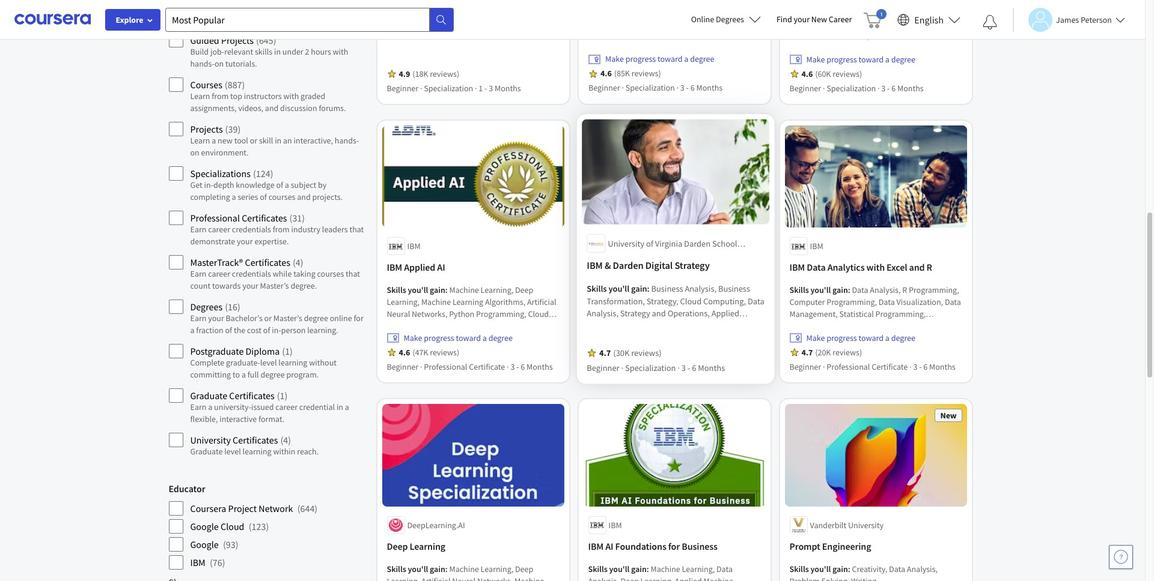Task type: vqa. For each thing, say whether or not it's contained in the screenshot.
John
no



Task type: describe. For each thing, give the bounding box(es) containing it.
skills you'll gain : for ibm applied ai
[[387, 285, 449, 296]]

forums.
[[319, 103, 346, 114]]

job-
[[210, 46, 224, 57]]

under
[[282, 46, 303, 57]]

(30k
[[613, 348, 629, 359]]

ibm ( 76 )
[[190, 557, 225, 569]]

get
[[190, 180, 202, 191]]

degree inside earn your bachelor's or master's degree online for a fraction of the cost of in-person learning.
[[304, 313, 328, 324]]

learn for courses ( 887 )
[[190, 91, 210, 102]]

specialization down 4.6 (85k reviews)
[[625, 83, 675, 94]]

tool
[[234, 135, 248, 146]]

school
[[712, 238, 737, 250]]

reviews) for (30k reviews)
[[631, 348, 661, 359]]

earn career credentials from industry leaders that demonstrate your expertise.
[[190, 224, 364, 247]]

specializations ( 124 )
[[190, 168, 273, 180]]

toward for 4.6 (60k reviews)
[[859, 54, 884, 65]]

) right issued
[[285, 390, 288, 402]]

educator group
[[169, 482, 365, 571]]

of right 124
[[276, 180, 283, 191]]

peterson
[[1081, 14, 1112, 25]]

) down google ( 93 )
[[222, 557, 225, 569]]

of right cost
[[263, 325, 270, 336]]

complete
[[190, 358, 224, 368]]

coursera project network ( 644 )
[[190, 503, 317, 515]]

professional certificates ( 31 )
[[190, 212, 305, 224]]

on for projects
[[190, 147, 199, 158]]

solving,
[[821, 576, 849, 582]]

or inside earn your bachelor's or master's degree online for a fraction of the cost of in-person learning.
[[264, 313, 272, 324]]

beginner down 4.9
[[387, 83, 418, 94]]

with inside learn from top instructors with graded assignments, videos, and discussion forums.
[[283, 91, 299, 102]]

program.
[[286, 370, 319, 380]]

4.7 for 4.7 (20k reviews)
[[802, 348, 813, 358]]

data for analysis,
[[889, 564, 905, 575]]

progress for (47k
[[424, 333, 454, 344]]

0 vertical spatial new
[[811, 14, 827, 25]]

you'll for deep learning
[[408, 564, 428, 575]]

1 horizontal spatial for
[[668, 541, 680, 553]]

depth
[[213, 180, 234, 191]]

level inside complete graduate-level learning without committing to a full degree program.
[[260, 358, 277, 368]]

educator
[[169, 483, 205, 495]]

learning.
[[307, 325, 338, 336]]

projects.
[[312, 192, 343, 203]]

project
[[228, 503, 257, 515]]

postgraduate
[[190, 346, 244, 358]]

digital
[[645, 259, 672, 272]]

that for mastertrack® certificates ( 4 )
[[346, 269, 360, 279]]

explore button
[[105, 9, 160, 31]]

network
[[259, 503, 293, 515]]

4.6 (47k reviews)
[[399, 348, 459, 358]]

learning inside complete graduate-level learning without committing to a full degree program.
[[278, 358, 307, 368]]

ibm ai foundations for business link
[[588, 540, 761, 554]]

skills you'll gain : for ibm & darden digital strategy
[[587, 284, 651, 295]]

learning product
[[169, 14, 239, 26]]

a inside earn your bachelor's or master's degree online for a fraction of the cost of in-person learning.
[[190, 325, 194, 336]]

: for ibm applied ai
[[445, 285, 448, 296]]

strategy
[[674, 259, 709, 272]]

0 vertical spatial projects
[[221, 34, 254, 46]]

hands- for projects ( 39 )
[[335, 135, 359, 146]]

your inside earn your bachelor's or master's degree online for a fraction of the cost of in-person learning.
[[208, 313, 224, 324]]

graded
[[301, 91, 325, 102]]

the
[[234, 325, 245, 336]]

projects ( 39 )
[[190, 123, 241, 135]]

certificates for graduate certificates
[[229, 390, 275, 402]]

2 horizontal spatial and
[[909, 262, 925, 274]]

16
[[228, 301, 237, 313]]

or inside learn a new tool or skill in an interactive, hands- on environment.
[[250, 135, 257, 146]]

applied
[[404, 262, 435, 274]]

degrees inside learning product group
[[190, 301, 222, 313]]

complete graduate-level learning without committing to a full degree program.
[[190, 358, 337, 380]]

university certificates ( 4 )
[[190, 435, 291, 447]]

4.6 for 4.6 (85k reviews)
[[600, 68, 611, 79]]

videos,
[[238, 103, 263, 114]]

) down person
[[290, 346, 293, 358]]

ibm left analytics
[[789, 262, 805, 274]]

deep learning
[[387, 541, 445, 553]]

: for ibm data analytics with excel and r
[[848, 285, 850, 296]]

learning inside group
[[169, 14, 204, 26]]

2 horizontal spatial 1
[[479, 83, 483, 94]]

degree for 4.6 (60k reviews)
[[891, 54, 915, 65]]

1 vertical spatial ai
[[605, 541, 613, 553]]

ibm inside "link"
[[387, 262, 402, 274]]

coursera image
[[14, 10, 91, 29]]

ibm data analytics with excel and r
[[789, 262, 932, 274]]

and inside learn from top instructors with graded assignments, videos, and discussion forums.
[[265, 103, 278, 114]]

shopping cart: 1 item image
[[864, 9, 887, 28]]

make progress toward a degree for 4.6 (60k reviews)
[[806, 54, 915, 65]]

) left reach.
[[288, 435, 291, 447]]

courses inside get in-depth knowledge of a subject by completing a series of courses and projects.
[[268, 192, 295, 203]]

toward for 4.7 (20k reviews)
[[859, 333, 884, 344]]

professional for ibm data analytics with excel and r
[[827, 362, 870, 373]]

on for guided
[[215, 58, 224, 69]]

4.6 (60k reviews)
[[802, 68, 862, 79]]

mastertrack®
[[190, 257, 243, 269]]

fraction
[[196, 325, 223, 336]]

) right skills
[[273, 34, 276, 46]]

courses inside earn career credentials while taking courses that count towards your master's degree.
[[317, 269, 344, 279]]

guided
[[190, 34, 219, 46]]

format.
[[258, 414, 284, 425]]

gain for ibm data analytics with excel and r
[[833, 285, 848, 296]]

google cloud ( 123 )
[[190, 521, 269, 533]]

a inside learn a new tool or skill in an interactive, hands- on environment.
[[212, 135, 216, 146]]

of down the knowledge
[[260, 192, 267, 203]]

leaders
[[322, 224, 348, 235]]

2 vertical spatial university
[[848, 520, 884, 531]]

hours
[[311, 46, 331, 57]]

career
[[829, 14, 852, 25]]

skills you'll gain : up the solving,
[[789, 564, 852, 575]]

toward for 4.6 (47k reviews)
[[456, 333, 481, 344]]

graduate for graduate level learning within reach.
[[190, 447, 223, 457]]

subject
[[291, 180, 316, 191]]

earn for degrees ( 16 )
[[190, 313, 206, 324]]

: left shopping cart: 1 item icon
[[848, 6, 850, 17]]

4.9
[[399, 68, 410, 79]]

) down tutorials.
[[242, 79, 245, 91]]

instructors
[[244, 91, 282, 102]]

career for professional
[[208, 224, 230, 235]]

hands- for guided projects ( 645 )
[[190, 58, 215, 69]]

prompt
[[789, 541, 820, 553]]

gain left shopping cart: 1 item icon
[[833, 6, 848, 17]]

from inside learn from top instructors with graded assignments, videos, and discussion forums.
[[212, 91, 229, 102]]

beginner · specialization · 3 - 6 months down 4.7 (30k reviews)
[[587, 363, 725, 374]]

taking
[[293, 269, 315, 279]]

gain for ibm applied ai
[[430, 285, 445, 296]]

courses ( 887 )
[[190, 79, 245, 91]]

beginner down the (30k
[[587, 363, 619, 374]]

from inside earn career credentials from industry leaders that demonstrate your expertise.
[[273, 224, 290, 235]]

of left the
[[225, 325, 232, 336]]

: up the solving,
[[848, 564, 850, 575]]

earn for professional certificates ( 31 )
[[190, 224, 206, 235]]

master's inside earn career credentials while taking courses that count towards your master's degree.
[[260, 281, 289, 292]]

foundations
[[615, 541, 666, 553]]

gain for ibm ai foundations for business
[[631, 564, 647, 575]]

degrees ( 16 )
[[190, 301, 240, 313]]

skills you'll gain : for ibm data analytics with excel and r
[[789, 285, 852, 296]]

ibm inside educator group
[[190, 557, 205, 569]]

mastertrack® certificates ( 4 )
[[190, 257, 303, 269]]

4.7 (30k reviews)
[[599, 348, 661, 359]]

reviews) for (47k reviews)
[[430, 348, 459, 358]]

university for university of virginia darden school foundation
[[608, 238, 644, 250]]

environment.
[[201, 147, 249, 158]]

beginner · professional certificate · 3 - 6 months for analytics
[[789, 362, 956, 373]]

ibm up ibm data analytics with excel and r
[[810, 241, 823, 252]]

specialization down 4.7 (30k reviews)
[[625, 363, 676, 374]]

in- inside earn your bachelor's or master's degree online for a fraction of the cost of in-person learning.
[[272, 325, 281, 336]]

top
[[230, 91, 242, 102]]

assignments,
[[190, 103, 237, 114]]

earn for mastertrack® certificates ( 4 )
[[190, 269, 206, 279]]

skills
[[255, 46, 272, 57]]

engineering
[[822, 541, 871, 553]]

you'll for ibm ai foundations for business
[[609, 564, 629, 575]]

reviews) for (85k reviews)
[[631, 68, 661, 79]]

4.7 (20k reviews)
[[802, 348, 862, 358]]

earn career credentials while taking courses that count towards your master's degree.
[[190, 269, 360, 292]]

(20k
[[815, 348, 831, 358]]

4 for mastertrack® certificates ( 4 )
[[296, 257, 300, 269]]

issued
[[251, 402, 274, 413]]

interactive
[[220, 414, 257, 425]]

gain up the solving,
[[833, 564, 848, 575]]

beginner for 4.6 (47k reviews)
[[387, 362, 418, 373]]

ibm left foundations
[[588, 541, 604, 553]]

coursera
[[190, 503, 226, 515]]

make progress toward a degree for 4.6 (47k reviews)
[[404, 333, 513, 344]]

and inside get in-depth knowledge of a subject by completing a series of courses and projects.
[[297, 192, 311, 203]]

to
[[233, 370, 240, 380]]

31
[[292, 212, 302, 224]]

you'll for ibm & darden digital strategy
[[608, 284, 629, 295]]

courses
[[190, 79, 222, 91]]

towards
[[212, 281, 241, 292]]

your inside earn career credentials from industry leaders that demonstrate your expertise.
[[237, 236, 253, 247]]

full
[[247, 370, 259, 380]]

postgraduate diploma ( 1 )
[[190, 346, 293, 358]]

online degrees button
[[681, 6, 771, 32]]

ibm left & at right top
[[587, 259, 602, 272]]

your inside earn career credentials while taking courses that count towards your master's degree.
[[242, 281, 258, 292]]

4 for university certificates ( 4 )
[[283, 435, 288, 447]]

1 for postgraduate diploma ( 1 )
[[285, 346, 290, 358]]

in- inside get in-depth knowledge of a subject by completing a series of courses and projects.
[[204, 180, 213, 191]]

university for university certificates ( 4 )
[[190, 435, 231, 447]]

degree for 4.6 (85k reviews)
[[690, 54, 714, 65]]

that for professional certificates ( 31 )
[[349, 224, 364, 235]]

prompt engineering
[[789, 541, 871, 553]]

gain for deep learning
[[430, 564, 445, 575]]

ibm up foundations
[[609, 520, 622, 531]]

ibm & darden digital strategy link
[[587, 258, 764, 273]]

career for mastertrack®
[[208, 269, 230, 279]]

645
[[259, 34, 273, 46]]

make for (85k
[[605, 54, 624, 65]]

) up the
[[237, 301, 240, 313]]

diploma
[[246, 346, 280, 358]]

creativity,
[[852, 564, 887, 575]]

earn for graduate certificates ( 1 )
[[190, 402, 206, 413]]

progress for (85k
[[625, 54, 656, 65]]

specialization down 4.6 (60k reviews)
[[827, 83, 876, 94]]

online
[[330, 313, 352, 324]]

) down cloud
[[235, 539, 238, 551]]

committing
[[190, 370, 231, 380]]

76
[[213, 557, 222, 569]]

0 horizontal spatial level
[[224, 447, 241, 457]]

professional inside learning product group
[[190, 212, 240, 224]]

skills you'll gain : left shopping cart: 1 item icon
[[789, 6, 852, 17]]

skills for ibm ai foundations for business
[[588, 564, 608, 575]]

1 vertical spatial projects
[[190, 123, 223, 135]]

career inside earn a university-issued career credential in a flexible, interactive format.
[[275, 402, 298, 413]]



Task type: locate. For each thing, give the bounding box(es) containing it.
learning
[[169, 14, 204, 26], [410, 541, 445, 553]]

in right skills
[[274, 46, 281, 57]]

1 horizontal spatial 4
[[296, 257, 300, 269]]

) down learn a new tool or skill in an interactive, hands- on environment.
[[270, 168, 273, 180]]

4 left reach.
[[283, 435, 288, 447]]

0 vertical spatial 1
[[479, 83, 483, 94]]

make for (20k
[[806, 333, 825, 344]]

0 vertical spatial or
[[250, 135, 257, 146]]

earn up fraction
[[190, 313, 206, 324]]

degrees inside dropdown button
[[716, 14, 744, 25]]

you'll for ibm data analytics with excel and r
[[811, 285, 831, 296]]

professional down completing
[[190, 212, 240, 224]]

degree inside complete graduate-level learning without committing to a full degree program.
[[260, 370, 285, 380]]

4
[[296, 257, 300, 269], [283, 435, 288, 447]]

learn for projects ( 39 )
[[190, 135, 210, 146]]

certificates for professional certificates
[[242, 212, 287, 224]]

skills you'll gain : for deep learning
[[387, 564, 449, 575]]

0 vertical spatial for
[[354, 313, 364, 324]]

darden up strategy on the top
[[684, 238, 710, 250]]

: down ibm & darden digital strategy
[[647, 284, 649, 295]]

1 4.7 from the left
[[802, 348, 813, 358]]

beginner down the (60k
[[789, 83, 821, 94]]

or right bachelor's
[[264, 313, 272, 324]]

0 horizontal spatial or
[[250, 135, 257, 146]]

certificates down expertise.
[[245, 257, 290, 269]]

university inside learning product group
[[190, 435, 231, 447]]

beginner · professional certificate · 3 - 6 months down 4.6 (47k reviews)
[[387, 362, 553, 373]]

0 vertical spatial master's
[[260, 281, 289, 292]]

124
[[256, 168, 270, 180]]

1 vertical spatial courses
[[317, 269, 344, 279]]

0 vertical spatial that
[[349, 224, 364, 235]]

james peterson
[[1056, 14, 1112, 25]]

0 vertical spatial darden
[[684, 238, 710, 250]]

2 beginner · professional certificate · 3 - 6 months from the left
[[789, 362, 956, 373]]

gain
[[833, 6, 848, 17], [631, 284, 647, 295], [430, 285, 445, 296], [833, 285, 848, 296], [430, 564, 445, 575], [631, 564, 647, 575], [833, 564, 848, 575]]

make for (60k
[[806, 54, 825, 65]]

4.6
[[600, 68, 611, 79], [802, 68, 813, 79], [399, 348, 410, 358]]

credential
[[299, 402, 335, 413]]

google up ibm ( 76 )
[[190, 539, 219, 551]]

learning up program. at the bottom left
[[278, 358, 307, 368]]

new
[[218, 135, 233, 146]]

learn
[[190, 91, 210, 102], [190, 135, 210, 146]]

: for ibm & darden digital strategy
[[647, 284, 649, 295]]

ibm left 76
[[190, 557, 205, 569]]

1 horizontal spatial darden
[[684, 238, 710, 250]]

0 horizontal spatial professional
[[190, 212, 240, 224]]

0 horizontal spatial university
[[190, 435, 231, 447]]

beginner down the (20k
[[789, 362, 821, 373]]

0 vertical spatial courses
[[268, 192, 295, 203]]

and
[[265, 103, 278, 114], [297, 192, 311, 203], [909, 262, 925, 274]]

beginner for 4.7 (20k reviews)
[[789, 362, 821, 373]]

learning product group
[[169, 13, 365, 463]]

2 vertical spatial and
[[909, 262, 925, 274]]

1 vertical spatial darden
[[613, 259, 643, 272]]

a inside complete graduate-level learning without committing to a full degree program.
[[242, 370, 246, 380]]

progress for (20k
[[827, 333, 857, 344]]

degrees right online
[[716, 14, 744, 25]]

0 vertical spatial from
[[212, 91, 229, 102]]

1 horizontal spatial 1
[[285, 346, 290, 358]]

0 horizontal spatial data
[[807, 262, 826, 274]]

and left r
[[909, 262, 925, 274]]

) down subject
[[302, 212, 305, 224]]

reviews) right (85k
[[631, 68, 661, 79]]

0 vertical spatial with
[[333, 46, 348, 57]]

reviews) right the (60k
[[833, 68, 862, 79]]

help center image
[[1114, 551, 1128, 565]]

google down coursera
[[190, 521, 219, 533]]

reviews) up "beginner · specialization · 1 - 3 months"
[[430, 68, 459, 79]]

1 vertical spatial with
[[283, 91, 299, 102]]

1 horizontal spatial learning
[[410, 541, 445, 553]]

reviews) right '(47k'
[[430, 348, 459, 358]]

master's inside earn your bachelor's or master's degree online for a fraction of the cost of in-person learning.
[[273, 313, 302, 324]]

What do you want to learn? text field
[[165, 8, 430, 32]]

professional
[[190, 212, 240, 224], [424, 362, 467, 373], [827, 362, 870, 373]]

career up the demonstrate
[[208, 224, 230, 235]]

earn inside earn career credentials from industry leaders that demonstrate your expertise.
[[190, 224, 206, 235]]

0 horizontal spatial certificate
[[469, 362, 505, 373]]

james
[[1056, 14, 1079, 25]]

39
[[228, 123, 238, 135]]

credentials up towards
[[232, 269, 271, 279]]

1 vertical spatial level
[[224, 447, 241, 457]]

1 beginner · professional certificate · 3 - 6 months from the left
[[387, 362, 553, 373]]

)
[[273, 34, 276, 46], [242, 79, 245, 91], [238, 123, 241, 135], [270, 168, 273, 180], [302, 212, 305, 224], [300, 257, 303, 269], [237, 301, 240, 313], [290, 346, 293, 358], [285, 390, 288, 402], [288, 435, 291, 447], [315, 503, 317, 515], [266, 521, 269, 533], [235, 539, 238, 551], [222, 557, 225, 569]]

data inside creativity, data analysis, problem solving, writing
[[889, 564, 905, 575]]

1 horizontal spatial with
[[333, 46, 348, 57]]

1 vertical spatial credentials
[[232, 269, 271, 279]]

:
[[848, 6, 850, 17], [647, 284, 649, 295], [445, 285, 448, 296], [848, 285, 850, 296], [445, 564, 448, 575], [647, 564, 649, 575], [848, 564, 850, 575]]

projects down assignments,
[[190, 123, 223, 135]]

0 vertical spatial degrees
[[716, 14, 744, 25]]

1 horizontal spatial or
[[264, 313, 272, 324]]

4.6 for 4.6 (47k reviews)
[[399, 348, 410, 358]]

virginia
[[655, 238, 682, 250]]

graduate for graduate certificates ( 1 )
[[190, 390, 227, 402]]

None search field
[[165, 8, 454, 32]]

0 horizontal spatial in-
[[204, 180, 213, 191]]

beginner down (85k
[[588, 83, 620, 94]]

ai inside "link"
[[437, 262, 445, 274]]

0 horizontal spatial learning
[[169, 14, 204, 26]]

0 horizontal spatial with
[[283, 91, 299, 102]]

1 vertical spatial from
[[273, 224, 290, 235]]

that inside earn career credentials while taking courses that count towards your master's degree.
[[346, 269, 360, 279]]

build job-relevant skills in under 2 hours with hands-on tutorials.
[[190, 46, 348, 69]]

skills for deep learning
[[387, 564, 406, 575]]

0 horizontal spatial on
[[190, 147, 199, 158]]

ibm left applied
[[387, 262, 402, 274]]

1 horizontal spatial in-
[[272, 325, 281, 336]]

progress
[[625, 54, 656, 65], [827, 54, 857, 65], [424, 333, 454, 344], [827, 333, 857, 344]]

professional down 4.6 (47k reviews)
[[424, 362, 467, 373]]

: for ibm ai foundations for business
[[647, 564, 649, 575]]

0 vertical spatial ai
[[437, 262, 445, 274]]

1 horizontal spatial and
[[297, 192, 311, 203]]

deep learning link
[[387, 540, 559, 554]]

find your new career
[[777, 14, 852, 25]]

4 earn from the top
[[190, 402, 206, 413]]

hands- inside learn a new tool or skill in an interactive, hands- on environment.
[[335, 135, 359, 146]]

ibm
[[407, 241, 420, 252], [810, 241, 823, 252], [587, 259, 602, 272], [387, 262, 402, 274], [789, 262, 805, 274], [609, 520, 622, 531], [588, 541, 604, 553], [190, 557, 205, 569]]

credentials for professional
[[232, 224, 271, 235]]

career inside earn career credentials from industry leaders that demonstrate your expertise.
[[208, 224, 230, 235]]

degrees down count
[[190, 301, 222, 313]]

ibm & darden digital strategy
[[587, 259, 709, 272]]

credentials for mastertrack®
[[232, 269, 271, 279]]

0 horizontal spatial and
[[265, 103, 278, 114]]

series
[[238, 192, 258, 203]]

make up (85k
[[605, 54, 624, 65]]

certificates for university certificates
[[233, 435, 278, 447]]

0 horizontal spatial 4.6
[[399, 348, 410, 358]]

excel
[[887, 262, 907, 274]]

career
[[208, 224, 230, 235], [208, 269, 230, 279], [275, 402, 298, 413]]

1 learn from the top
[[190, 91, 210, 102]]

learning
[[278, 358, 307, 368], [243, 447, 271, 457]]

1 vertical spatial in
[[275, 135, 281, 146]]

1 vertical spatial data
[[889, 564, 905, 575]]

0 horizontal spatial courses
[[268, 192, 295, 203]]

3 earn from the top
[[190, 313, 206, 324]]

specialization down 4.9 (18k reviews)
[[424, 83, 473, 94]]

1 vertical spatial learning
[[243, 447, 271, 457]]

degree for 4.6 (47k reviews)
[[488, 333, 513, 344]]

data for analytics
[[807, 262, 826, 274]]

2 horizontal spatial professional
[[827, 362, 870, 373]]

earn
[[190, 224, 206, 235], [190, 269, 206, 279], [190, 313, 206, 324], [190, 402, 206, 413]]

1 vertical spatial hands-
[[335, 135, 359, 146]]

skills you'll gain : down foundations
[[588, 564, 651, 575]]

2 graduate from the top
[[190, 447, 223, 457]]

career up towards
[[208, 269, 230, 279]]

online degrees
[[691, 14, 744, 25]]

of inside university of virginia darden school foundation
[[646, 238, 653, 250]]

darden
[[684, 238, 710, 250], [613, 259, 643, 272]]

hands- right "interactive,"
[[335, 135, 359, 146]]

graduate down flexible,
[[190, 447, 223, 457]]

gain down ibm & darden digital strategy
[[631, 284, 647, 295]]

guided projects ( 645 )
[[190, 34, 276, 46]]

0 vertical spatial data
[[807, 262, 826, 274]]

0 horizontal spatial 1
[[280, 390, 285, 402]]

business
[[682, 541, 718, 553]]

earn inside earn career credentials while taking courses that count towards your master's degree.
[[190, 269, 206, 279]]

completing
[[190, 192, 230, 203]]

1 vertical spatial in-
[[272, 325, 281, 336]]

on inside build job-relevant skills in under 2 hours with hands-on tutorials.
[[215, 58, 224, 69]]

reviews) for (18k reviews)
[[430, 68, 459, 79]]

bachelor's
[[226, 313, 263, 324]]

on inside learn a new tool or skill in an interactive, hands- on environment.
[[190, 147, 199, 158]]

4 right while
[[296, 257, 300, 269]]

skills you'll gain : down applied
[[387, 285, 449, 296]]

(85k
[[614, 68, 630, 79]]

2 horizontal spatial university
[[848, 520, 884, 531]]

reviews) right the (30k
[[631, 348, 661, 359]]

hands- inside build job-relevant skills in under 2 hours with hands-on tutorials.
[[190, 58, 215, 69]]

credentials inside earn career credentials while taking courses that count towards your master's degree.
[[232, 269, 271, 279]]

master's up person
[[273, 313, 302, 324]]

&
[[604, 259, 611, 272]]

show notifications image
[[983, 15, 997, 29]]

) down the network
[[266, 521, 269, 533]]

certificate for ai
[[469, 362, 505, 373]]

your right find
[[794, 14, 810, 25]]

1 vertical spatial graduate
[[190, 447, 223, 457]]

1 horizontal spatial ai
[[605, 541, 613, 553]]

in inside build job-relevant skills in under 2 hours with hands-on tutorials.
[[274, 46, 281, 57]]

or
[[250, 135, 257, 146], [264, 313, 272, 324]]

1 credentials from the top
[[232, 224, 271, 235]]

that right leaders
[[349, 224, 364, 235]]

professional for ibm applied ai
[[424, 362, 467, 373]]

industry
[[291, 224, 320, 235]]

ibm applied ai link
[[387, 260, 559, 275]]

2 earn from the top
[[190, 269, 206, 279]]

1 horizontal spatial university
[[608, 238, 644, 250]]

beginner for 4.6 (60k reviews)
[[789, 83, 821, 94]]

1 vertical spatial or
[[264, 313, 272, 324]]

toward for 4.6 (85k reviews)
[[657, 54, 682, 65]]

1 vertical spatial 4
[[283, 435, 288, 447]]

1 vertical spatial career
[[208, 269, 230, 279]]

demonstrate
[[190, 236, 235, 247]]

1 google from the top
[[190, 521, 219, 533]]

0 vertical spatial google
[[190, 521, 219, 533]]

ibm data analytics with excel and r link
[[789, 260, 962, 275]]

certificates down format.
[[233, 435, 278, 447]]

beginner · professional certificate · 3 - 6 months for ai
[[387, 362, 553, 373]]

certificate for analytics
[[872, 362, 908, 373]]

1 vertical spatial master's
[[273, 313, 302, 324]]

beginner · specialization · 3 - 6 months for (85k reviews)
[[588, 83, 722, 94]]

specialization
[[424, 83, 473, 94], [625, 83, 675, 94], [827, 83, 876, 94], [625, 363, 676, 374]]

learn inside learn from top instructors with graded assignments, videos, and discussion forums.
[[190, 91, 210, 102]]

0 horizontal spatial darden
[[613, 259, 643, 272]]

in for 1
[[337, 402, 343, 413]]

2 credentials from the top
[[232, 269, 271, 279]]

1 vertical spatial learn
[[190, 135, 210, 146]]

learn a new tool or skill in an interactive, hands- on environment.
[[190, 135, 359, 158]]

0 horizontal spatial degrees
[[190, 301, 222, 313]]

make up '(47k'
[[404, 333, 422, 344]]

0 horizontal spatial ai
[[437, 262, 445, 274]]

2 google from the top
[[190, 539, 219, 551]]

beginner for 4.6 (85k reviews)
[[588, 83, 620, 94]]

1 for graduate certificates ( 1 )
[[280, 390, 285, 402]]

1 vertical spatial that
[[346, 269, 360, 279]]

master's down while
[[260, 281, 289, 292]]

reviews)
[[430, 68, 459, 79], [631, 68, 661, 79], [833, 68, 862, 79], [430, 348, 459, 358], [833, 348, 862, 358], [631, 348, 661, 359]]

: for deep learning
[[445, 564, 448, 575]]

2 4.7 from the left
[[599, 348, 610, 359]]

reviews) for (20k reviews)
[[833, 348, 862, 358]]

1 vertical spatial for
[[668, 541, 680, 553]]

progress up 4.7 (20k reviews)
[[827, 333, 857, 344]]

you'll for ibm applied ai
[[408, 285, 428, 296]]

make progress toward a degree up 4.6 (60k reviews)
[[806, 54, 915, 65]]

cost
[[247, 325, 261, 336]]

make progress toward a degree for 4.6 (85k reviews)
[[605, 54, 714, 65]]

0 vertical spatial learn
[[190, 91, 210, 102]]

learn inside learn a new tool or skill in an interactive, hands- on environment.
[[190, 135, 210, 146]]

darden inside university of virginia darden school foundation
[[684, 238, 710, 250]]

1 vertical spatial learning
[[410, 541, 445, 553]]

4.7 for 4.7 (30k reviews)
[[599, 348, 610, 359]]

credentials inside earn career credentials from industry leaders that demonstrate your expertise.
[[232, 224, 271, 235]]

make
[[605, 54, 624, 65], [806, 54, 825, 65], [404, 333, 422, 344], [806, 333, 825, 344]]

your down "mastertrack® certificates ( 4 )"
[[242, 281, 258, 292]]

0 horizontal spatial beginner · professional certificate · 3 - 6 months
[[387, 362, 553, 373]]

0 horizontal spatial new
[[811, 14, 827, 25]]

make for (47k
[[404, 333, 422, 344]]

1 horizontal spatial level
[[260, 358, 277, 368]]

skills for ibm data analytics with excel and r
[[789, 285, 809, 296]]

1 horizontal spatial courses
[[317, 269, 344, 279]]

tutorials.
[[225, 58, 257, 69]]

0 vertical spatial 4
[[296, 257, 300, 269]]

1 graduate from the top
[[190, 390, 227, 402]]

gain for ibm & darden digital strategy
[[631, 284, 647, 295]]

university
[[608, 238, 644, 250], [190, 435, 231, 447], [848, 520, 884, 531]]

hands- down the build
[[190, 58, 215, 69]]

with
[[333, 46, 348, 57], [283, 91, 299, 102], [866, 262, 885, 274]]

learn from top instructors with graded assignments, videos, and discussion forums.
[[190, 91, 346, 114]]

beginner · specialization · 3 - 6 months for (60k reviews)
[[789, 83, 924, 94]]

0 vertical spatial in
[[274, 46, 281, 57]]

career inside earn career credentials while taking courses that count towards your master's degree.
[[208, 269, 230, 279]]

0 vertical spatial credentials
[[232, 224, 271, 235]]

of
[[276, 180, 283, 191], [260, 192, 267, 203], [646, 238, 653, 250], [225, 325, 232, 336], [263, 325, 270, 336]]

google for google ( 93 )
[[190, 539, 219, 551]]

progress for (60k
[[827, 54, 857, 65]]

1
[[479, 83, 483, 94], [285, 346, 290, 358], [280, 390, 285, 402]]

on down job-
[[215, 58, 224, 69]]

prompt engineering link
[[789, 540, 962, 554]]

james peterson button
[[1013, 8, 1125, 32]]

) right the network
[[315, 503, 317, 515]]

2 certificate from the left
[[872, 362, 908, 373]]

gain down deep learning
[[430, 564, 445, 575]]

4.6 for 4.6 (60k reviews)
[[802, 68, 813, 79]]

professional down 4.7 (20k reviews)
[[827, 362, 870, 373]]

toward up 4.6 (85k reviews)
[[657, 54, 682, 65]]

reviews) for (60k reviews)
[[833, 68, 862, 79]]

an
[[283, 135, 292, 146]]

1 horizontal spatial learning
[[278, 358, 307, 368]]

1 vertical spatial 1
[[285, 346, 290, 358]]

for right online
[[354, 313, 364, 324]]

0 vertical spatial career
[[208, 224, 230, 235]]

0 horizontal spatial 4.7
[[599, 348, 610, 359]]

from
[[212, 91, 229, 102], [273, 224, 290, 235]]

gain down foundations
[[631, 564, 647, 575]]

1 horizontal spatial beginner · professional certificate · 3 - 6 months
[[789, 362, 956, 373]]

make progress toward a degree for 4.7 (20k reviews)
[[806, 333, 915, 344]]

in for )
[[275, 135, 281, 146]]

for left business
[[668, 541, 680, 553]]

in- up completing
[[204, 180, 213, 191]]

644
[[300, 503, 315, 515]]

0 vertical spatial in-
[[204, 180, 213, 191]]

4.9 (18k reviews)
[[399, 68, 459, 79]]

you'll down & at right top
[[608, 284, 629, 295]]

toward
[[657, 54, 682, 65], [859, 54, 884, 65], [456, 333, 481, 344], [859, 333, 884, 344]]

1 vertical spatial new
[[940, 411, 957, 422]]

2 horizontal spatial 4.6
[[802, 68, 813, 79]]

in inside earn a university-issued career credential in a flexible, interactive format.
[[337, 402, 343, 413]]

certificates for mastertrack® certificates
[[245, 257, 290, 269]]

skills for ibm & darden digital strategy
[[587, 284, 606, 295]]

4.6 left (85k
[[600, 68, 611, 79]]

progress up 4.6 (60k reviews)
[[827, 54, 857, 65]]

1 certificate from the left
[[469, 362, 505, 373]]

1 vertical spatial and
[[297, 192, 311, 203]]

) right while
[[300, 257, 303, 269]]

(18k
[[412, 68, 428, 79]]

0 vertical spatial graduate
[[190, 390, 227, 402]]

2 learn from the top
[[190, 135, 210, 146]]

1 horizontal spatial data
[[889, 564, 905, 575]]

your up fraction
[[208, 313, 224, 324]]

degree for 4.7 (20k reviews)
[[891, 333, 915, 344]]

deeplearning.ai
[[407, 520, 465, 531]]

ibm up ibm applied ai
[[407, 241, 420, 252]]

toward down shopping cart: 1 item icon
[[859, 54, 884, 65]]

earn inside earn a university-issued career credential in a flexible, interactive format.
[[190, 402, 206, 413]]

of left the virginia
[[646, 238, 653, 250]]

skills you'll gain : for ibm ai foundations for business
[[588, 564, 651, 575]]

0 horizontal spatial for
[[354, 313, 364, 324]]

make progress toward a degree up 4.7 (20k reviews)
[[806, 333, 915, 344]]

r
[[927, 262, 932, 274]]

earn inside earn your bachelor's or master's degree online for a fraction of the cost of in-person learning.
[[190, 313, 206, 324]]

while
[[273, 269, 292, 279]]

that
[[349, 224, 364, 235], [346, 269, 360, 279]]

gain down analytics
[[833, 285, 848, 296]]

4.6 (85k reviews)
[[600, 68, 661, 79]]

2 horizontal spatial with
[[866, 262, 885, 274]]

93
[[226, 539, 235, 551]]

1 horizontal spatial hands-
[[335, 135, 359, 146]]

relevant
[[224, 46, 253, 57]]

1 horizontal spatial degrees
[[716, 14, 744, 25]]

skills for ibm applied ai
[[387, 285, 406, 296]]

with left excel
[[866, 262, 885, 274]]

google for google cloud ( 123 )
[[190, 521, 219, 533]]

1 vertical spatial google
[[190, 539, 219, 551]]

credentials up expertise.
[[232, 224, 271, 235]]

for inside earn your bachelor's or master's degree online for a fraction of the cost of in-person learning.
[[354, 313, 364, 324]]

analysis,
[[907, 564, 938, 575]]

projects up tutorials.
[[221, 34, 254, 46]]

you'll down applied
[[408, 285, 428, 296]]

earn up flexible,
[[190, 402, 206, 413]]

knowledge
[[236, 180, 274, 191]]

1 horizontal spatial 4.7
[[802, 348, 813, 358]]

courses right taking
[[317, 269, 344, 279]]

1 horizontal spatial new
[[940, 411, 957, 422]]

and down instructors
[[265, 103, 278, 114]]

2 vertical spatial in
[[337, 402, 343, 413]]

hands-
[[190, 58, 215, 69], [335, 135, 359, 146]]

4.7 left the (30k
[[599, 348, 610, 359]]

you'll up the solving,
[[811, 564, 831, 575]]

1 horizontal spatial certificate
[[872, 362, 908, 373]]

you'll right find
[[811, 6, 831, 17]]

1 vertical spatial on
[[190, 147, 199, 158]]

beginner · specialization · 3 - 6 months down 4.6 (60k reviews)
[[789, 83, 924, 94]]

university inside university of virginia darden school foundation
[[608, 238, 644, 250]]

toward up 4.6 (47k reviews)
[[456, 333, 481, 344]]

with inside build job-relevant skills in under 2 hours with hands-on tutorials.
[[333, 46, 348, 57]]

master's
[[260, 281, 289, 292], [273, 313, 302, 324]]

university down flexible,
[[190, 435, 231, 447]]

graduate down committing
[[190, 390, 227, 402]]

0 horizontal spatial 4
[[283, 435, 288, 447]]

that inside earn career credentials from industry leaders that demonstrate your expertise.
[[349, 224, 364, 235]]

0 vertical spatial level
[[260, 358, 277, 368]]

with up the discussion
[[283, 91, 299, 102]]

1 vertical spatial degrees
[[190, 301, 222, 313]]

0 horizontal spatial learning
[[243, 447, 271, 457]]

in inside learn a new tool or skill in an interactive, hands- on environment.
[[275, 135, 281, 146]]

beginner · specialization · 3 - 6 months down 4.6 (85k reviews)
[[588, 83, 722, 94]]

1 earn from the top
[[190, 224, 206, 235]]

online
[[691, 14, 714, 25]]

graduate certificates ( 1 )
[[190, 390, 288, 402]]

) right new
[[238, 123, 241, 135]]

person
[[281, 325, 306, 336]]

(47k
[[412, 348, 428, 358]]

learning up guided
[[169, 14, 204, 26]]



